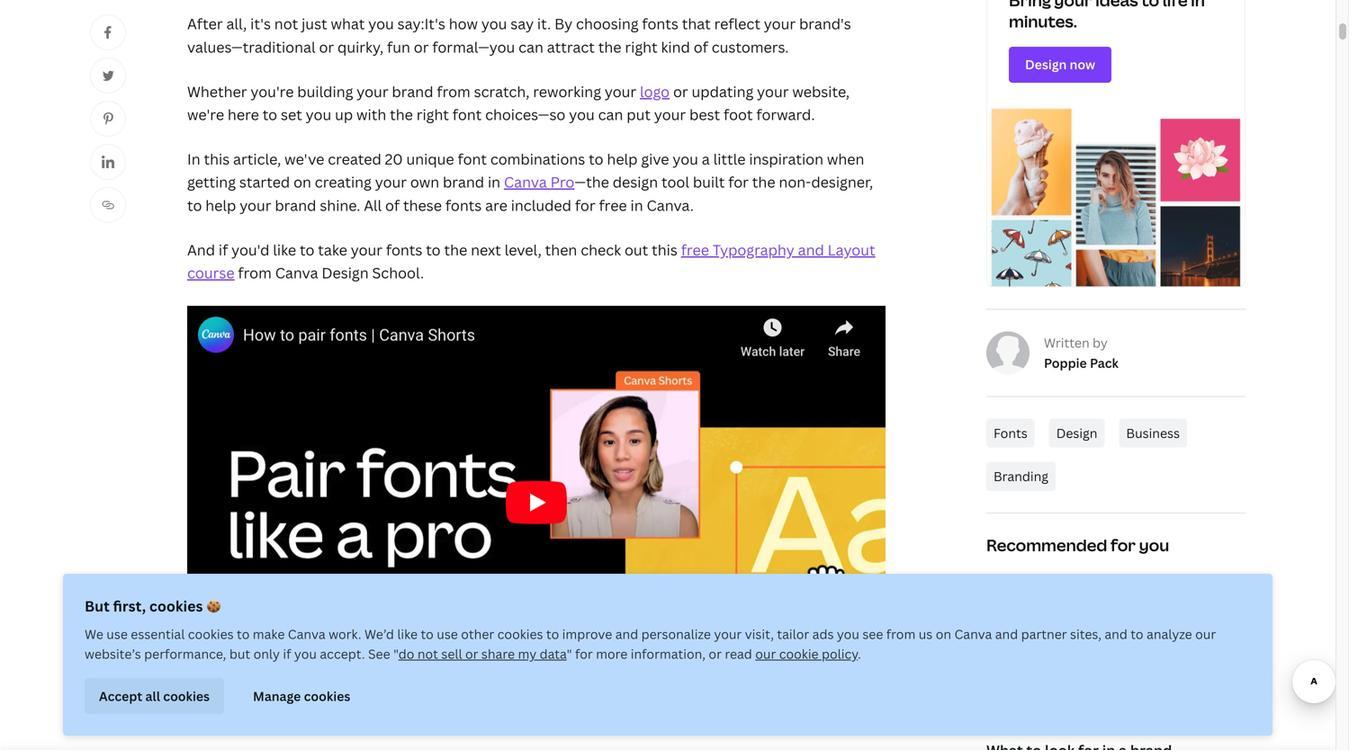 Task type: locate. For each thing, give the bounding box(es) containing it.
2 " from the left
[[567, 646, 572, 663]]

or
[[319, 37, 334, 57], [414, 37, 429, 57], [673, 82, 688, 101], [465, 646, 478, 663], [709, 646, 722, 663]]

and left partner
[[995, 626, 1018, 643]]

brand's
[[799, 14, 851, 34]]

our down the "visit,"
[[755, 646, 776, 663]]

of inside the after all, it's not just what you say:it's how you say it. by choosing fonts that reflect your brand's values—traditional or quirky, fun or formal—you can attract the right kind of customers.
[[694, 37, 708, 57]]

1 vertical spatial right
[[416, 105, 449, 124]]

our right analyze
[[1195, 626, 1216, 643]]

in
[[1191, 0, 1205, 11], [488, 173, 500, 192], [630, 196, 643, 215]]

0 horizontal spatial right
[[416, 105, 449, 124]]

0 vertical spatial this
[[204, 149, 230, 169]]

brand down started
[[275, 196, 316, 215]]

after all, it's not just what you say:it's how you say it. by choosing fonts that reflect your brand's values—traditional or quirky, fun or formal—you can attract the right kind of customers.
[[187, 14, 851, 57]]

0 vertical spatial font
[[452, 105, 482, 124]]

like
[[273, 240, 296, 260], [397, 626, 418, 643]]

bring your ideas to life in minutes. link
[[986, 0, 1246, 287]]

0 horizontal spatial free
[[599, 196, 627, 215]]

0 vertical spatial brand
[[392, 82, 433, 101]]

1 vertical spatial fonts
[[445, 196, 482, 215]]

canva pro link
[[504, 173, 575, 192]]

started
[[239, 173, 290, 192]]

1 horizontal spatial of
[[694, 37, 708, 57]]

inspiration
[[749, 149, 823, 169]]

0 horizontal spatial in
[[488, 173, 500, 192]]

1 horizontal spatial our
[[1195, 626, 1216, 643]]

1 horizontal spatial brand
[[392, 82, 433, 101]]

of inside —the design tool built for the non-designer, to help your brand shine. all of these fonts are included for free in canva.
[[385, 196, 400, 215]]

written
[[1044, 334, 1090, 351]]

cookies right all
[[163, 688, 210, 705]]

0 horizontal spatial design
[[322, 263, 369, 283]]

recommended for you
[[986, 535, 1169, 557]]

2 vertical spatial in
[[630, 196, 643, 215]]

design link
[[1049, 419, 1105, 448]]

your inside in this article, we've created 20 unique font combinations to help give you a little inspiration when getting started on creating your own brand in
[[375, 173, 407, 192]]

1 vertical spatial free
[[681, 240, 709, 260]]

brand right "own"
[[443, 173, 484, 192]]

0 horizontal spatial on
[[293, 173, 311, 192]]

out
[[625, 240, 648, 260]]

20
[[385, 149, 403, 169]]

fonts inside —the design tool built for the non-designer, to help your brand shine. all of these fonts are included for free in canva.
[[445, 196, 482, 215]]

0 vertical spatial in
[[1191, 0, 1205, 11]]

0 horizontal spatial like
[[273, 240, 296, 260]]

your right bring
[[1054, 0, 1092, 11]]

the inside the after all, it's not just what you say:it's how you say it. by choosing fonts that reflect your brand's values—traditional or quirky, fun or formal—you can attract the right kind of customers.
[[598, 37, 621, 57]]

1 vertical spatial design
[[1056, 425, 1097, 442]]

not
[[274, 14, 298, 34], [417, 646, 438, 663]]

fonts up school. on the top of page
[[386, 240, 422, 260]]

0 horizontal spatial "
[[393, 646, 398, 663]]

on right us
[[936, 626, 951, 643]]

cookies down 🍪 on the bottom of page
[[188, 626, 234, 643]]

like inside the we use essential cookies to make canva work. we'd like to use other cookies to improve and personalize your visit, tailor ads you see from us on canva and partner sites, and to analyze our website's performance, but only if you accept. see "
[[397, 626, 418, 643]]

or inside or updating your website, we're here to set you up with the right font choices—so you can put your best foot forward.
[[673, 82, 688, 101]]

kind
[[661, 37, 690, 57]]

make
[[253, 626, 285, 643]]

0 horizontal spatial fonts
[[386, 240, 422, 260]]

we'd
[[364, 626, 394, 643]]

performance,
[[144, 646, 226, 663]]

1 vertical spatial of
[[385, 196, 400, 215]]

you
[[368, 14, 394, 34], [481, 14, 507, 34], [306, 105, 331, 124], [569, 105, 595, 124], [673, 149, 698, 169], [1139, 535, 1169, 557], [837, 626, 859, 643], [294, 646, 317, 663]]

do not sell or share my data link
[[398, 646, 567, 663]]

1 horizontal spatial design
[[1056, 425, 1097, 442]]

to inside in this article, we've created 20 unique font combinations to help give you a little inspiration when getting started on creating your own brand in
[[589, 149, 603, 169]]

1 horizontal spatial on
[[936, 626, 951, 643]]

2 vertical spatial from
[[886, 626, 916, 643]]

" right see
[[393, 646, 398, 663]]

1 vertical spatial this
[[652, 240, 678, 260]]

not right it's
[[274, 14, 298, 34]]

set
[[281, 105, 302, 124]]

business
[[1126, 425, 1180, 442]]

to left analyze
[[1131, 626, 1143, 643]]

to left take
[[300, 240, 314, 260]]

or left read
[[709, 646, 722, 663]]

personalize
[[641, 626, 711, 643]]

0 horizontal spatial not
[[274, 14, 298, 34]]

0 vertical spatial free
[[599, 196, 627, 215]]

2 horizontal spatial fonts
[[642, 14, 678, 34]]

font inside or updating your website, we're here to set you up with the right font choices—so you can put your best foot forward.
[[452, 105, 482, 124]]

right left kind
[[625, 37, 657, 57]]

from canva design school.
[[234, 263, 424, 283]]

0 vertical spatial of
[[694, 37, 708, 57]]

in right the life
[[1191, 0, 1205, 11]]

help inside —the design tool built for the non-designer, to help your brand shine. all of these fonts are included for free in canva.
[[205, 196, 236, 215]]

fonts up kind
[[642, 14, 678, 34]]

" down 'improve'
[[567, 646, 572, 663]]

with
[[356, 105, 386, 124]]

2 horizontal spatial from
[[886, 626, 916, 643]]

if right the and
[[219, 240, 228, 260]]

2 horizontal spatial brand
[[443, 173, 484, 192]]

updating
[[692, 82, 754, 101]]

it.
[[537, 14, 551, 34]]

just
[[302, 14, 327, 34]]

1 vertical spatial in
[[488, 173, 500, 192]]

your up put
[[605, 82, 636, 101]]

your inside —the design tool built for the non-designer, to help your brand shine. all of these fonts are included for free in canva.
[[240, 196, 271, 215]]

right inside the after all, it's not just what you say:it's how you say it. by choosing fonts that reflect your brand's values—traditional or quirky, fun or formal—you can attract the right kind of customers.
[[625, 37, 657, 57]]

on inside the we use essential cookies to make canva work. we'd like to use other cookies to improve and personalize your visit, tailor ads you see from us on canva and partner sites, and to analyze our website's performance, but only if you accept. see "
[[936, 626, 951, 643]]

0 horizontal spatial from
[[238, 263, 272, 283]]

but first, cookies 🍪
[[85, 597, 221, 616]]

design right fonts
[[1056, 425, 1097, 442]]

0 vertical spatial help
[[607, 149, 638, 169]]

from down you'd
[[238, 263, 272, 283]]

to down getting
[[187, 196, 202, 215]]

.
[[858, 646, 861, 663]]

help up design
[[607, 149, 638, 169]]

1 horizontal spatial from
[[437, 82, 470, 101]]

our inside the we use essential cookies to make canva work. we'd like to use other cookies to improve and personalize your visit, tailor ads you see from us on canva and partner sites, and to analyze our website's performance, but only if you accept. see "
[[1195, 626, 1216, 643]]

use up the sell
[[437, 626, 458, 643]]

little
[[713, 149, 746, 169]]

help down getting
[[205, 196, 236, 215]]

font inside in this article, we've created 20 unique font combinations to help give you a little inspiration when getting started on creating your own brand in
[[458, 149, 487, 169]]

0 horizontal spatial help
[[205, 196, 236, 215]]

policy
[[822, 646, 858, 663]]

this right "in"
[[204, 149, 230, 169]]

brand
[[392, 82, 433, 101], [443, 173, 484, 192], [275, 196, 316, 215]]

1 horizontal spatial in
[[630, 196, 643, 215]]

pack
[[1090, 354, 1119, 371]]

not inside the after all, it's not just what you say:it's how you say it. by choosing fonts that reflect your brand's values—traditional or quirky, fun or formal—you can attract the right kind of customers.
[[274, 14, 298, 34]]

tool
[[661, 173, 689, 192]]

your down 20
[[375, 173, 407, 192]]

canva down combinations
[[504, 173, 547, 192]]

design
[[322, 263, 369, 283], [1056, 425, 1097, 442]]

to left the life
[[1141, 0, 1159, 11]]

to left set
[[263, 105, 277, 124]]

our
[[1195, 626, 1216, 643], [755, 646, 776, 663]]

can left put
[[598, 105, 623, 124]]

fonts
[[642, 14, 678, 34], [445, 196, 482, 215], [386, 240, 422, 260]]

brand down fun at top left
[[392, 82, 433, 101]]

the inside or updating your website, we're here to set you up with the right font choices—so you can put your best foot forward.
[[390, 105, 413, 124]]

for down —the
[[575, 196, 595, 215]]

on down we've at the top left of the page
[[293, 173, 311, 192]]

in up are
[[488, 173, 500, 192]]

1 horizontal spatial right
[[625, 37, 657, 57]]

shine.
[[320, 196, 360, 215]]

business link
[[1119, 419, 1187, 448]]

work.
[[329, 626, 361, 643]]

1 horizontal spatial if
[[283, 646, 291, 663]]

0 vertical spatial right
[[625, 37, 657, 57]]

free down canva.
[[681, 240, 709, 260]]

your down started
[[240, 196, 271, 215]]

accept.
[[320, 646, 365, 663]]

use up website's
[[106, 626, 128, 643]]

and
[[798, 240, 824, 260], [615, 626, 638, 643], [995, 626, 1018, 643], [1105, 626, 1128, 643]]

not right the "do"
[[417, 646, 438, 663]]

building
[[297, 82, 353, 101]]

1 horizontal spatial use
[[437, 626, 458, 643]]

scratch,
[[474, 82, 530, 101]]

1 horizontal spatial free
[[681, 240, 709, 260]]

we're
[[187, 105, 224, 124]]

1 vertical spatial like
[[397, 626, 418, 643]]

website's
[[85, 646, 141, 663]]

to inside the bring your ideas to life in minutes.
[[1141, 0, 1159, 11]]

canva down take
[[275, 263, 318, 283]]

in inside the bring your ideas to life in minutes.
[[1191, 0, 1205, 11]]

cookies down accept.
[[304, 688, 350, 705]]

0 horizontal spatial of
[[385, 196, 400, 215]]

by
[[555, 14, 573, 34]]

fonts inside the after all, it's not just what you say:it's how you say it. by choosing fonts that reflect your brand's values—traditional or quirky, fun or formal—you can attract the right kind of customers.
[[642, 14, 678, 34]]

0 vertical spatial fonts
[[642, 14, 678, 34]]

1 vertical spatial not
[[417, 646, 438, 663]]

and if you'd like to take your fonts to the next level, then check out this
[[187, 240, 681, 260]]

brand inside in this article, we've created 20 unique font combinations to help give you a little inspiration when getting started on creating your own brand in
[[443, 173, 484, 192]]

like right you'd
[[273, 240, 296, 260]]

bring
[[1009, 0, 1051, 11]]

1 vertical spatial from
[[238, 263, 272, 283]]

0 vertical spatial design
[[322, 263, 369, 283]]

1 horizontal spatial "
[[567, 646, 572, 663]]

1 horizontal spatial help
[[607, 149, 638, 169]]

font
[[452, 105, 482, 124], [458, 149, 487, 169]]

typography
[[713, 240, 794, 260]]

your right take
[[351, 240, 383, 260]]

help
[[607, 149, 638, 169], [205, 196, 236, 215]]

1 vertical spatial font
[[458, 149, 487, 169]]

1 horizontal spatial fonts
[[445, 196, 482, 215]]

0 horizontal spatial if
[[219, 240, 228, 260]]

in down design
[[630, 196, 643, 215]]

analyze
[[1147, 626, 1192, 643]]

0 horizontal spatial can
[[518, 37, 543, 57]]

tailor
[[777, 626, 809, 643]]

0 horizontal spatial this
[[204, 149, 230, 169]]

fonts
[[994, 425, 1028, 442]]

0 vertical spatial not
[[274, 14, 298, 34]]

of down that
[[694, 37, 708, 57]]

check
[[581, 240, 621, 260]]

2 horizontal spatial in
[[1191, 0, 1205, 11]]

like up the "do"
[[397, 626, 418, 643]]

whether
[[187, 82, 247, 101]]

font right 'unique'
[[458, 149, 487, 169]]

0 vertical spatial on
[[293, 173, 311, 192]]

0 vertical spatial can
[[518, 37, 543, 57]]

your up customers.
[[764, 14, 796, 34]]

but
[[229, 646, 250, 663]]

the down choosing
[[598, 37, 621, 57]]

non-
[[779, 173, 811, 192]]

and up do not sell or share my data " for more information, or read our cookie policy .
[[615, 626, 638, 643]]

" inside the we use essential cookies to make canva work. we'd like to use other cookies to improve and personalize your visit, tailor ads you see from us on canva and partner sites, and to analyze our website's performance, but only if you accept. see "
[[393, 646, 398, 663]]

logo
[[640, 82, 670, 101]]

or right logo link
[[673, 82, 688, 101]]

to inside or updating your website, we're here to set you up with the right font choices—so you can put your best foot forward.
[[263, 105, 277, 124]]

1 vertical spatial on
[[936, 626, 951, 643]]

1 " from the left
[[393, 646, 398, 663]]

if right only
[[283, 646, 291, 663]]

can inside or updating your website, we're here to set you up with the right font choices—so you can put your best foot forward.
[[598, 105, 623, 124]]

by
[[1093, 334, 1108, 351]]

1 vertical spatial our
[[755, 646, 776, 663]]

choosing
[[576, 14, 639, 34]]

1 vertical spatial if
[[283, 646, 291, 663]]

🍪
[[206, 597, 221, 616]]

a
[[702, 149, 710, 169]]

1 vertical spatial brand
[[443, 173, 484, 192]]

the right with
[[390, 105, 413, 124]]

2 vertical spatial brand
[[275, 196, 316, 215]]

0 vertical spatial our
[[1195, 626, 1216, 643]]

to up data
[[546, 626, 559, 643]]

can inside the after all, it's not just what you say:it's how you say it. by choosing fonts that reflect your brand's values—traditional or quirky, fun or formal—you can attract the right kind of customers.
[[518, 37, 543, 57]]

1 horizontal spatial can
[[598, 105, 623, 124]]

this right out
[[652, 240, 678, 260]]

only
[[253, 646, 280, 663]]

it's
[[250, 14, 271, 34]]

and left "layout"
[[798, 240, 824, 260]]

to up —the
[[589, 149, 603, 169]]

font down "scratch,"
[[452, 105, 482, 124]]

0 horizontal spatial use
[[106, 626, 128, 643]]

of
[[694, 37, 708, 57], [385, 196, 400, 215]]

free
[[599, 196, 627, 215], [681, 240, 709, 260]]

right down whether you're building your brand from scratch, reworking your logo
[[416, 105, 449, 124]]

all,
[[226, 14, 247, 34]]

fonts left are
[[445, 196, 482, 215]]

your up read
[[714, 626, 742, 643]]

created
[[328, 149, 381, 169]]

0 horizontal spatial brand
[[275, 196, 316, 215]]

free typography and layout course link
[[187, 240, 875, 283]]

if inside the we use essential cookies to make canva work. we'd like to use other cookies to improve and personalize your visit, tailor ads you see from us on canva and partner sites, and to analyze our website's performance, but only if you accept. see "
[[283, 646, 291, 663]]

0 vertical spatial if
[[219, 240, 228, 260]]

the left non-
[[752, 173, 775, 192]]

1 horizontal spatial this
[[652, 240, 678, 260]]

formal—you
[[432, 37, 515, 57]]

from inside the we use essential cookies to make canva work. we'd like to use other cookies to improve and personalize your visit, tailor ads you see from us on canva and partner sites, and to analyze our website's performance, but only if you accept. see "
[[886, 626, 916, 643]]

design
[[613, 173, 658, 192]]

free down —the
[[599, 196, 627, 215]]

1 horizontal spatial like
[[397, 626, 418, 643]]

from left "scratch,"
[[437, 82, 470, 101]]

design down take
[[322, 263, 369, 283]]

can down say
[[518, 37, 543, 57]]

1 vertical spatial help
[[205, 196, 236, 215]]

1 vertical spatial can
[[598, 105, 623, 124]]

from left us
[[886, 626, 916, 643]]

of right all
[[385, 196, 400, 215]]



Task type: describe. For each thing, give the bounding box(es) containing it.
—the
[[575, 173, 609, 192]]

values—traditional
[[187, 37, 316, 57]]

best
[[689, 105, 720, 124]]

you'd
[[231, 240, 269, 260]]

the left the next
[[444, 240, 467, 260]]

this inside in this article, we've created 20 unique font combinations to help give you a little inspiration when getting started on creating your own brand in
[[204, 149, 230, 169]]

forward.
[[756, 105, 815, 124]]

do not sell or share my data " for more information, or read our cookie policy .
[[398, 646, 861, 663]]

put
[[627, 105, 651, 124]]

are
[[485, 196, 507, 215]]

do
[[398, 646, 414, 663]]

more
[[596, 646, 628, 663]]

2 vertical spatial fonts
[[386, 240, 422, 260]]

level,
[[504, 240, 542, 260]]

1 use from the left
[[106, 626, 128, 643]]

2 use from the left
[[437, 626, 458, 643]]

life
[[1162, 0, 1188, 11]]

here
[[228, 105, 259, 124]]

my
[[518, 646, 537, 663]]

your inside the bring your ideas to life in minutes.
[[1054, 0, 1092, 11]]

or right fun at top left
[[414, 37, 429, 57]]

canva pro
[[504, 173, 575, 192]]

canva.
[[647, 196, 694, 215]]

information,
[[631, 646, 706, 663]]

right inside or updating your website, we're here to set you up with the right font choices—so you can put your best foot forward.
[[416, 105, 449, 124]]

cookies inside 'button'
[[304, 688, 350, 705]]

we
[[85, 626, 103, 643]]

the inside —the design tool built for the non-designer, to help your brand shine. all of these fonts are included for free in canva.
[[752, 173, 775, 192]]

attract
[[547, 37, 595, 57]]

for down little
[[728, 173, 749, 192]]

poppie pack link
[[1044, 353, 1119, 373]]

cookies up my on the bottom left of the page
[[497, 626, 543, 643]]

school.
[[372, 263, 424, 283]]

free inside —the design tool built for the non-designer, to help your brand shine. all of these fonts are included for free in canva.
[[599, 196, 627, 215]]

then
[[545, 240, 577, 260]]

brand inside —the design tool built for the non-designer, to help your brand shine. all of these fonts are included for free in canva.
[[275, 196, 316, 215]]

say
[[511, 14, 534, 34]]

bring your ideas to life in minutes.
[[1009, 0, 1205, 32]]

and inside free typography and layout course
[[798, 240, 824, 260]]

logo link
[[640, 82, 670, 101]]

our cookie policy link
[[755, 646, 858, 663]]

to down these
[[426, 240, 441, 260]]

and
[[187, 240, 215, 260]]

fonts link
[[986, 419, 1035, 448]]

your up forward.
[[757, 82, 789, 101]]

first,
[[113, 597, 146, 616]]

built
[[693, 173, 725, 192]]

to inside —the design tool built for the non-designer, to help your brand shine. all of these fonts are included for free in canva.
[[187, 196, 202, 215]]

essential
[[131, 626, 185, 643]]

how
[[449, 14, 478, 34]]

share
[[481, 646, 515, 663]]

on inside in this article, we've created 20 unique font combinations to help give you a little inspiration when getting started on creating your own brand in
[[293, 173, 311, 192]]

unique
[[406, 149, 454, 169]]

whether you're building your brand from scratch, reworking your logo
[[187, 82, 670, 101]]

minutes.
[[1009, 10, 1077, 32]]

cookie
[[779, 646, 819, 663]]

1 horizontal spatial not
[[417, 646, 438, 663]]

getting
[[187, 173, 236, 192]]

for down 'improve'
[[575, 646, 593, 663]]

read
[[725, 646, 752, 663]]

your up with
[[357, 82, 388, 101]]

course
[[187, 263, 234, 283]]

us
[[919, 626, 933, 643]]

choices—so
[[485, 105, 566, 124]]

up
[[335, 105, 353, 124]]

0 vertical spatial like
[[273, 240, 296, 260]]

canva right us
[[954, 626, 992, 643]]

for right recommended
[[1111, 535, 1136, 557]]

we use essential cookies to make canva work. we'd like to use other cookies to improve and personalize your visit, tailor ads you see from us on canva and partner sites, and to analyze our website's performance, but only if you accept. see "
[[85, 626, 1216, 663]]

to right 'we'd'
[[421, 626, 434, 643]]

all
[[364, 196, 382, 215]]

your inside the after all, it's not just what you say:it's how you say it. by choosing fonts that reflect your brand's values—traditional or quirky, fun or formal—you can attract the right kind of customers.
[[764, 14, 796, 34]]

quirky,
[[337, 37, 384, 57]]

help inside in this article, we've created 20 unique font combinations to help give you a little inspiration when getting started on creating your own brand in
[[607, 149, 638, 169]]

fun
[[387, 37, 410, 57]]

see
[[368, 646, 390, 663]]

sites,
[[1070, 626, 1101, 643]]

cookies inside button
[[163, 688, 210, 705]]

foot
[[724, 105, 753, 124]]

partner
[[1021, 626, 1067, 643]]

you inside in this article, we've created 20 unique font combinations to help give you a little inspiration when getting started on creating your own brand in
[[673, 149, 698, 169]]

reflect
[[714, 14, 760, 34]]

to up but
[[237, 626, 250, 643]]

manage cookies button
[[239, 679, 365, 715]]

or right the sell
[[465, 646, 478, 663]]

accept all cookies
[[99, 688, 210, 705]]

in inside —the design tool built for the non-designer, to help your brand shine. all of these fonts are included for free in canva.
[[630, 196, 643, 215]]

all
[[145, 688, 160, 705]]

free inside free typography and layout course
[[681, 240, 709, 260]]

that
[[682, 14, 711, 34]]

your down logo link
[[654, 105, 686, 124]]

you're
[[251, 82, 294, 101]]

when
[[827, 149, 864, 169]]

0 horizontal spatial our
[[755, 646, 776, 663]]

in this article, we've created 20 unique font combinations to help give you a little inspiration when getting started on creating your own brand in
[[187, 149, 864, 192]]

creating
[[315, 173, 372, 192]]

included
[[511, 196, 571, 215]]

data
[[540, 646, 567, 663]]

free typography and layout course
[[187, 240, 875, 283]]

accept
[[99, 688, 142, 705]]

or down just on the top
[[319, 37, 334, 57]]

recommended
[[986, 535, 1107, 557]]

cookies up essential
[[149, 597, 203, 616]]

0 vertical spatial from
[[437, 82, 470, 101]]

manage cookies
[[253, 688, 350, 705]]

your inside the we use essential cookies to make canva work. we'd like to use other cookies to improve and personalize your visit, tailor ads you see from us on canva and partner sites, and to analyze our website's performance, but only if you accept. see "
[[714, 626, 742, 643]]

what
[[331, 14, 365, 34]]

in inside in this article, we've created 20 unique font combinations to help give you a little inspiration when getting started on creating your own brand in
[[488, 173, 500, 192]]

and right "sites,"
[[1105, 626, 1128, 643]]

say:it's
[[397, 14, 445, 34]]

canva right make
[[288, 626, 325, 643]]



Task type: vqa. For each thing, say whether or not it's contained in the screenshot.
your within the "—the design tool built for the non-designer, to help your brand shine. All of these fonts are included for free in Canva."
yes



